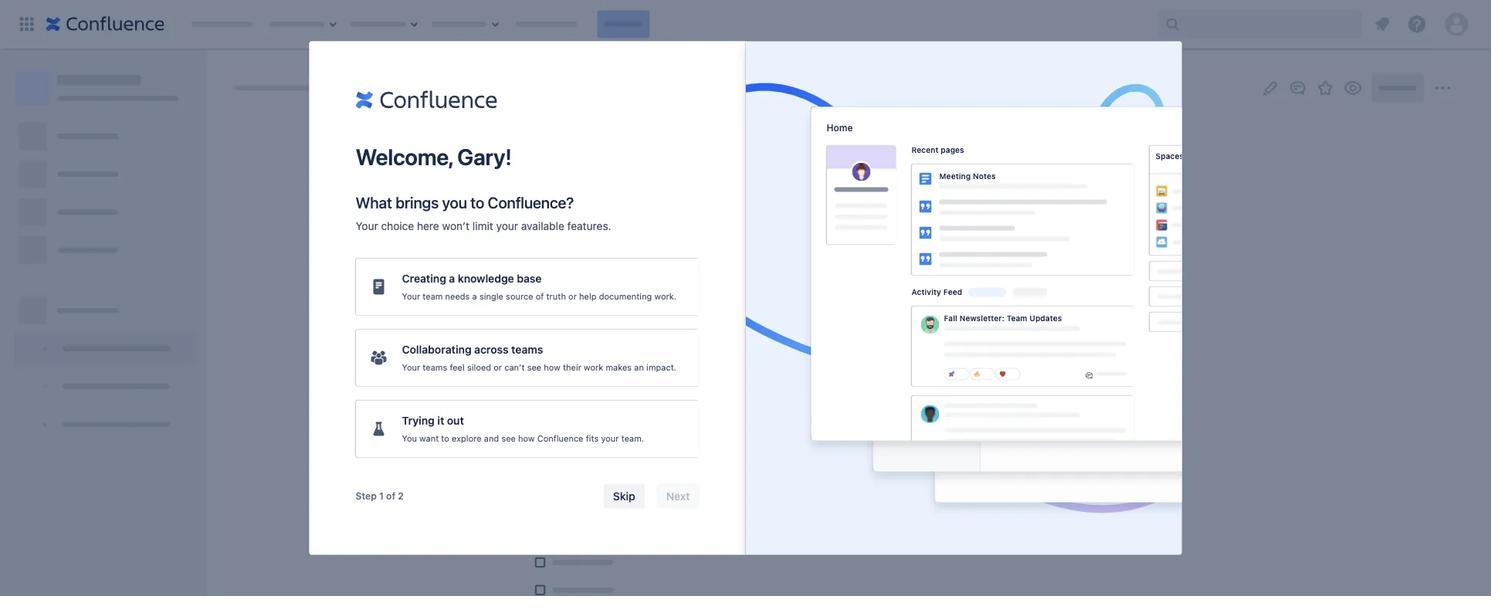 Task type: locate. For each thing, give the bounding box(es) containing it.
none checkbox containing trying it out
[[356, 400, 699, 458]]

skip
[[613, 490, 635, 502]]

0 horizontal spatial or
[[494, 362, 502, 372]]

of
[[536, 291, 544, 301], [386, 491, 396, 502]]

confluence
[[537, 433, 583, 443]]

to right you
[[471, 193, 484, 212]]

choice
[[381, 219, 414, 232]]

none checkbox people group icon
[[356, 329, 699, 387]]

0 vertical spatial see
[[527, 362, 542, 372]]

your
[[496, 219, 518, 232], [601, 433, 619, 443]]

your inside 'trying it out you want to explore and see how confluence fits your team.'
[[601, 433, 619, 443]]

see inside collaborating across teams your teams feel siloed or can't see how their work makes an impact.
[[527, 362, 542, 372]]

gary!
[[457, 143, 512, 170]]

documenting
[[599, 291, 652, 301]]

0 horizontal spatial see
[[502, 433, 516, 443]]

1 vertical spatial to
[[1040, 237, 1050, 250]]

features.
[[567, 219, 611, 232]]

0 vertical spatial teams
[[511, 343, 543, 356]]

your inside what brings you to confluence? your choice here won't limit your available features.
[[496, 219, 518, 232]]

0 vertical spatial your
[[496, 219, 518, 232]]

you
[[402, 433, 417, 443]]

team
[[1007, 314, 1028, 323]]

2 horizontal spatial to
[[1040, 237, 1050, 250]]

0 horizontal spatial your
[[496, 219, 518, 232]]

teams up can't
[[511, 343, 543, 356]]

of inside creating a knowledge base your team needs a single source of truth or help documenting work.
[[536, 291, 544, 301]]

team
[[423, 291, 443, 301]]

1 vertical spatial your
[[601, 433, 619, 443]]

1 none checkbox from the top
[[356, 329, 699, 387]]

0 horizontal spatial of
[[386, 491, 396, 502]]

1 vertical spatial or
[[494, 362, 502, 372]]

a
[[449, 272, 455, 285], [472, 291, 477, 301]]

feel
[[450, 362, 465, 372]]

a up needs
[[449, 272, 455, 285]]

how left confluence
[[518, 433, 535, 443]]

of right 1
[[386, 491, 396, 502]]

your
[[356, 219, 378, 232], [402, 291, 420, 301], [402, 362, 420, 372]]

1 horizontal spatial or
[[568, 291, 577, 301]]

welcome, gary!
[[356, 143, 512, 170]]

or
[[568, 291, 577, 301], [494, 362, 502, 372]]

to left the article
[[1040, 237, 1050, 250]]

0 horizontal spatial to
[[441, 433, 449, 443]]

your down what
[[356, 219, 378, 232]]

your down collaborating
[[402, 362, 420, 372]]

1 vertical spatial teams
[[423, 362, 447, 372]]

teams
[[511, 343, 543, 356], [423, 362, 447, 372]]

to
[[471, 193, 484, 212], [1040, 237, 1050, 250], [441, 433, 449, 443]]

your right limit
[[496, 219, 518, 232]]

a left the single
[[472, 291, 477, 301]]

activity feed
[[912, 288, 963, 297]]

or left help
[[568, 291, 577, 301]]

1 vertical spatial how
[[518, 433, 535, 443]]

0 vertical spatial of
[[536, 291, 544, 301]]

how left their at the bottom left of the page
[[544, 362, 561, 372]]

available
[[521, 219, 564, 232]]

creating a knowledge base your team needs a single source of truth or help documenting work.
[[402, 272, 677, 301]]

you
[[442, 193, 467, 212]]

siloed
[[467, 362, 491, 372]]

heart emoji image
[[995, 368, 1021, 380]]

2 none checkbox from the top
[[356, 400, 699, 458]]

0 vertical spatial or
[[568, 291, 577, 301]]

spaces
[[1156, 152, 1184, 161]]

out
[[447, 414, 464, 427]]

their
[[563, 362, 582, 372]]

1 horizontal spatial of
[[536, 291, 544, 301]]

1 vertical spatial see
[[502, 433, 516, 443]]

1 horizontal spatial see
[[527, 362, 542, 372]]

fall
[[944, 314, 958, 323]]

activity
[[912, 288, 941, 297]]

what
[[356, 193, 392, 212]]

fits
[[586, 433, 599, 443]]

see right can't
[[527, 362, 542, 372]]

feed
[[944, 288, 963, 297]]

teams down collaborating
[[423, 362, 447, 372]]

0 horizontal spatial a
[[449, 272, 455, 285]]

trying
[[402, 414, 435, 427]]

1 vertical spatial a
[[472, 291, 477, 301]]

None checkbox
[[356, 329, 699, 387], [356, 400, 699, 458]]

0 vertical spatial your
[[356, 219, 378, 232]]

rocket emoji image
[[944, 368, 970, 380]]

step
[[356, 491, 377, 502]]

1 horizontal spatial your
[[601, 433, 619, 443]]

1 vertical spatial of
[[386, 491, 396, 502]]

article
[[1053, 237, 1086, 250]]

1 horizontal spatial to
[[471, 193, 484, 212]]

0 vertical spatial to
[[471, 193, 484, 212]]

to right want
[[441, 433, 449, 443]]

creating
[[402, 272, 446, 285]]

trying it out you want to explore and see how confluence fits your team.
[[402, 414, 644, 443]]

of left truth
[[536, 291, 544, 301]]

labs icon image
[[370, 420, 388, 438]]

impact.
[[647, 362, 677, 372]]

none checkbox containing collaborating across teams
[[356, 329, 699, 387]]

2 vertical spatial to
[[441, 433, 449, 443]]

fall newsletter: team updates
[[944, 314, 1062, 323]]

1 horizontal spatial teams
[[511, 343, 543, 356]]

1 vertical spatial none checkbox
[[356, 400, 699, 458]]

or inside collaborating across teams your teams feel siloed or can't see how their work makes an impact.
[[494, 362, 502, 372]]

welcome,
[[356, 143, 453, 170]]

1 vertical spatial your
[[402, 291, 420, 301]]

your left team
[[402, 291, 420, 301]]

2 vertical spatial your
[[402, 362, 420, 372]]

collaborating across teams your teams feel siloed or can't see how their work makes an impact.
[[402, 343, 677, 372]]

0 vertical spatial none checkbox
[[356, 329, 699, 387]]

None checkbox
[[356, 258, 699, 316]]

see
[[527, 362, 542, 372], [502, 433, 516, 443]]

see right the and
[[502, 433, 516, 443]]

1 horizontal spatial how
[[544, 362, 561, 372]]

how
[[544, 362, 561, 372], [518, 433, 535, 443]]

confluence logo image
[[356, 88, 497, 112]]

and
[[484, 433, 499, 443]]

how-to article
[[1012, 237, 1086, 250]]

0 vertical spatial how
[[544, 362, 561, 372]]

your inside creating a knowledge base your team needs a single source of truth or help documenting work.
[[402, 291, 420, 301]]

your inside collaborating across teams your teams feel siloed or can't see how their work makes an impact.
[[402, 362, 420, 372]]

page filled icon image
[[370, 278, 388, 296]]

or left can't
[[494, 362, 502, 372]]

0 horizontal spatial how
[[518, 433, 535, 443]]

single
[[480, 291, 503, 301]]

confluence?
[[488, 193, 574, 212]]

needs
[[445, 291, 470, 301]]

your right fits
[[601, 433, 619, 443]]



Task type: vqa. For each thing, say whether or not it's contained in the screenshot.


Task type: describe. For each thing, give the bounding box(es) containing it.
how-
[[1012, 237, 1040, 250]]

brings
[[396, 193, 439, 212]]

want
[[419, 433, 439, 443]]

won't
[[442, 219, 470, 232]]

1 horizontal spatial a
[[472, 291, 477, 301]]

meeting notes
[[940, 172, 996, 181]]

makes
[[606, 362, 632, 372]]

newsletter:
[[960, 314, 1005, 323]]

to inside 'trying it out you want to explore and see how confluence fits your team.'
[[441, 433, 449, 443]]

meeting
[[940, 172, 971, 181]]

0 horizontal spatial teams
[[423, 362, 447, 372]]

none checkbox "labs icon"
[[356, 400, 699, 458]]

skip button
[[604, 484, 645, 509]]

your inside what brings you to confluence? your choice here won't limit your available features.
[[356, 219, 378, 232]]

pages
[[941, 146, 964, 154]]

can't
[[505, 362, 525, 372]]

comment emoji image
[[1086, 369, 1093, 380]]

0 vertical spatial a
[[449, 272, 455, 285]]

notes
[[973, 172, 996, 181]]

base
[[517, 272, 542, 285]]

it
[[437, 414, 444, 427]]

to inside what brings you to confluence? your choice here won't limit your available features.
[[471, 193, 484, 212]]

2
[[398, 491, 404, 502]]

step 1 of 2
[[356, 491, 404, 502]]

project
[[966, 190, 1003, 203]]

work.
[[655, 291, 677, 301]]

people group icon image
[[370, 349, 388, 367]]

instructions
[[1032, 338, 1084, 348]]

work
[[584, 362, 603, 372]]

recent pages
[[912, 146, 964, 154]]

team.
[[621, 433, 644, 443]]

1
[[379, 491, 384, 502]]

source
[[506, 291, 533, 301]]

knowledge
[[458, 272, 514, 285]]

explore
[[452, 433, 482, 443]]

help
[[579, 291, 597, 301]]

recent
[[912, 146, 939, 154]]

home
[[827, 122, 853, 133]]

collaborating
[[402, 343, 472, 356]]

none checkbox containing creating a knowledge base
[[356, 258, 699, 316]]

what brings you to confluence? your choice here won't limit your available features.
[[356, 193, 611, 232]]

or inside creating a knowledge base your team needs a single source of truth or help documenting work.
[[568, 291, 577, 301]]

how inside 'trying it out you want to explore and see how confluence fits your team.'
[[518, 433, 535, 443]]

here
[[417, 219, 439, 232]]

project plan
[[966, 190, 1028, 203]]

plan
[[1006, 190, 1028, 203]]

truth
[[546, 291, 566, 301]]

updates
[[1030, 314, 1062, 323]]

fire emoji image
[[970, 368, 995, 380]]

across
[[474, 343, 509, 356]]

an
[[634, 362, 644, 372]]

how inside collaborating across teams your teams feel siloed or can't see how their work makes an impact.
[[544, 362, 561, 372]]

limit
[[473, 219, 493, 232]]

see inside 'trying it out you want to explore and see how confluence fits your team.'
[[502, 433, 516, 443]]



